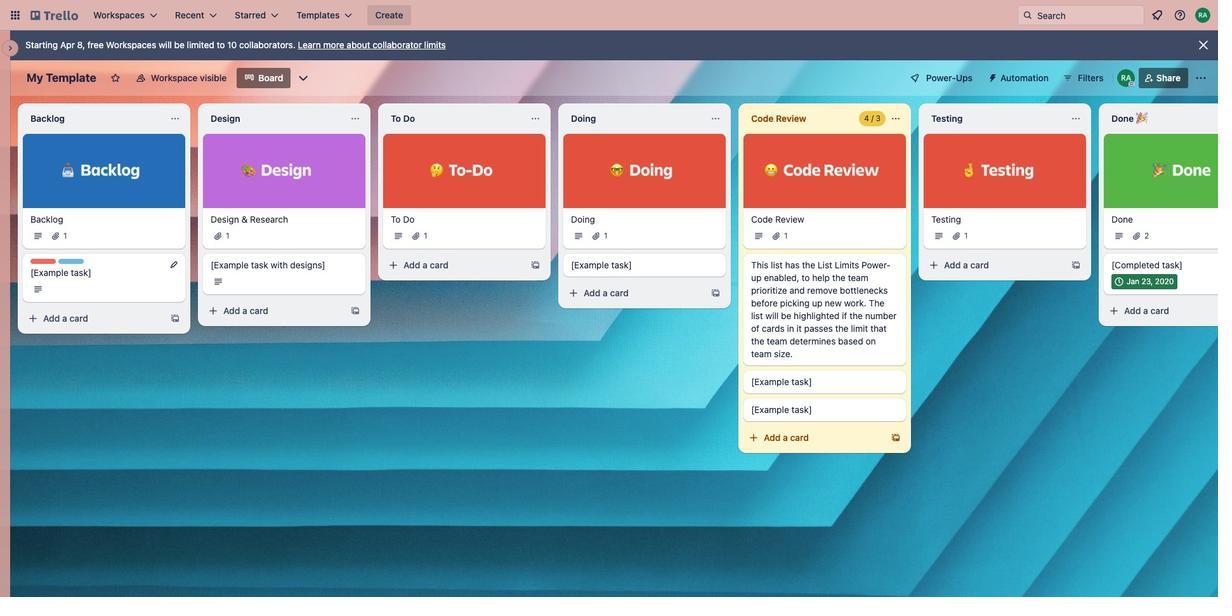 Task type: locate. For each thing, give the bounding box(es) containing it.
backlog inside text box
[[30, 113, 65, 124]]

card for backlog
[[69, 313, 88, 323]]

ups
[[956, 72, 973, 83]]

primary element
[[0, 0, 1218, 30]]

review for code review 'text field'
[[776, 113, 807, 124]]

1 review from the top
[[776, 113, 807, 124]]

design down visible
[[211, 113, 240, 124]]

1 vertical spatial do
[[403, 214, 415, 224]]

list up of
[[751, 310, 763, 321]]

create
[[375, 10, 403, 20]]

sm image
[[983, 68, 1001, 86]]

[completed task]
[[1112, 259, 1183, 270]]

add a card for design
[[223, 305, 268, 316]]

0 vertical spatial code
[[751, 113, 774, 124]]

done 🎉
[[1112, 113, 1148, 124]]

be left the limited on the left top
[[174, 39, 185, 50]]

card for code review
[[790, 432, 809, 443]]

customize views image
[[297, 72, 310, 84]]

2 to do from the top
[[391, 214, 415, 224]]

limits
[[424, 39, 446, 50]]

collaborator
[[373, 39, 422, 50]]

to do link
[[391, 213, 538, 226]]

backlog
[[30, 113, 65, 124], [30, 214, 63, 224]]

0 vertical spatial code review
[[751, 113, 807, 124]]

back to home image
[[30, 5, 78, 25]]

to left 10
[[217, 39, 225, 50]]

testing for 'testing' link
[[932, 214, 961, 224]]

the down of
[[751, 335, 765, 346]]

0 vertical spatial done
[[1112, 113, 1134, 124]]

1 to from the top
[[391, 113, 401, 124]]

to for the to do link
[[391, 214, 401, 224]]

search image
[[1023, 10, 1033, 20]]

add a card button
[[383, 255, 523, 275], [924, 255, 1064, 275], [564, 283, 703, 303], [203, 301, 343, 321], [1104, 301, 1218, 321], [23, 308, 162, 328], [744, 427, 883, 448]]

show menu image
[[1195, 72, 1208, 84]]

2 do from the top
[[403, 214, 415, 224]]

0 horizontal spatial list
[[751, 310, 763, 321]]

a for doing
[[603, 287, 608, 298]]

[example task]
[[571, 259, 632, 270], [30, 267, 91, 278], [751, 376, 812, 387], [751, 404, 812, 415]]

1 vertical spatial workspaces
[[106, 39, 156, 50]]

doing for "doing" link on the top of page
[[571, 214, 595, 224]]

1 vertical spatial team
[[767, 335, 788, 346]]

limited
[[187, 39, 214, 50]]

add for design
[[223, 305, 240, 316]]

1 down the to do link
[[424, 231, 427, 240]]

1 vertical spatial be
[[781, 310, 792, 321]]

1 vertical spatial testing
[[932, 214, 961, 224]]

0 vertical spatial team
[[848, 272, 869, 283]]

done link
[[1112, 213, 1218, 226]]

to up and in the top of the page
[[802, 272, 810, 283]]

Doing text field
[[564, 109, 706, 129]]

1 up has on the top right of page
[[784, 231, 788, 240]]

board link
[[237, 68, 291, 88]]

testing
[[932, 113, 963, 124], [932, 214, 961, 224]]

workspaces
[[93, 10, 145, 20], [106, 39, 156, 50]]

doing
[[571, 113, 596, 124], [571, 214, 595, 224]]

backlog for "backlog" text box
[[30, 113, 65, 124]]

code for code review 'text field'
[[751, 113, 774, 124]]

1 vertical spatial review
[[776, 214, 805, 224]]

4 1 from the left
[[604, 231, 608, 240]]

edit card image
[[169, 259, 179, 269]]

2 vertical spatial team
[[751, 348, 772, 359]]

done left 🎉
[[1112, 113, 1134, 124]]

team
[[848, 272, 869, 283], [767, 335, 788, 346], [751, 348, 772, 359]]

2 backlog from the top
[[30, 214, 63, 224]]

starting apr 8, free workspaces will be limited to 10 collaborators. learn more about collaborator limits
[[25, 39, 446, 50]]

0 vertical spatial review
[[776, 113, 807, 124]]

this list has the list limits power- up enabled, to help the team prioritize and remove bottlenecks before picking up new work. the list will be highlighted if the number of cards in it passes the limit that the team determines based on team size. link
[[751, 259, 899, 360]]

doing for 'doing' text field on the top
[[571, 113, 596, 124]]

code review
[[751, 113, 807, 124], [751, 214, 805, 224]]

power-
[[926, 72, 956, 83], [862, 259, 891, 270]]

design for design
[[211, 113, 240, 124]]

design
[[211, 113, 240, 124], [211, 214, 239, 224]]

0 vertical spatial be
[[174, 39, 185, 50]]

0 vertical spatial testing
[[932, 113, 963, 124]]

[example task] link
[[571, 259, 718, 271], [30, 266, 178, 279], [751, 375, 899, 388], [751, 403, 899, 416]]

templates button
[[289, 5, 360, 25]]

the down the limits
[[833, 272, 846, 283]]

1 horizontal spatial to
[[802, 272, 810, 283]]

Testing text field
[[924, 109, 1066, 129]]

2 code review from the top
[[751, 214, 805, 224]]

1 for to do
[[424, 231, 427, 240]]

a
[[423, 259, 428, 270], [963, 259, 968, 270], [603, 287, 608, 298], [242, 305, 247, 316], [1144, 305, 1149, 316], [62, 313, 67, 323], [783, 432, 788, 443]]

1 vertical spatial will
[[766, 310, 779, 321]]

2
[[1145, 231, 1149, 240]]

1 design from the top
[[211, 113, 240, 124]]

0 vertical spatial doing
[[571, 113, 596, 124]]

apr
[[60, 39, 75, 50]]

1 horizontal spatial will
[[766, 310, 779, 321]]

1 code from the top
[[751, 113, 774, 124]]

will up cards
[[766, 310, 779, 321]]

0 horizontal spatial will
[[159, 39, 172, 50]]

power- up bottlenecks
[[862, 259, 891, 270]]

3
[[876, 114, 881, 123]]

1 horizontal spatial be
[[781, 310, 792, 321]]

doing inside text field
[[571, 113, 596, 124]]

code
[[751, 113, 774, 124], [751, 214, 773, 224]]

1 vertical spatial code
[[751, 214, 773, 224]]

jan
[[1127, 276, 1140, 286]]

1 down 'testing' link
[[965, 231, 968, 240]]

1 done from the top
[[1112, 113, 1134, 124]]

design inside 'link'
[[211, 214, 239, 224]]

card
[[430, 259, 449, 270], [971, 259, 989, 270], [610, 287, 629, 298], [250, 305, 268, 316], [1151, 305, 1170, 316], [69, 313, 88, 323], [790, 432, 809, 443]]

add a card button for code review
[[744, 427, 883, 448]]

about
[[347, 39, 370, 50]]

research
[[250, 214, 288, 224]]

will
[[159, 39, 172, 50], [766, 310, 779, 321]]

will up workspace at the left of page
[[159, 39, 172, 50]]

testing for testing text box
[[932, 113, 963, 124]]

0 vertical spatial to
[[391, 113, 401, 124]]

1 testing from the top
[[932, 113, 963, 124]]

ruby anderson (rubyanderson7) image
[[1117, 69, 1135, 87]]

to do for to do text box
[[391, 113, 415, 124]]

add for doing
[[584, 287, 601, 298]]

template
[[46, 71, 96, 84]]

list
[[771, 259, 783, 270], [751, 310, 763, 321]]

1 vertical spatial doing
[[571, 214, 595, 224]]

1 vertical spatial up
[[812, 297, 823, 308]]

add a card button for testing
[[924, 255, 1064, 275]]

review
[[776, 113, 807, 124], [776, 214, 805, 224]]

[example task with designs] link
[[211, 259, 358, 271]]

1 1 from the left
[[63, 231, 67, 240]]

1 vertical spatial code review
[[751, 214, 805, 224]]

before
[[751, 297, 778, 308]]

1 to do from the top
[[391, 113, 415, 124]]

2 doing from the top
[[571, 214, 595, 224]]

0 vertical spatial backlog
[[30, 113, 65, 124]]

workspaces inside dropdown button
[[93, 10, 145, 20]]

0 notifications image
[[1150, 8, 1165, 23]]

1 for code review
[[784, 231, 788, 240]]

learn more about collaborator limits link
[[298, 39, 446, 50]]

recent button
[[167, 5, 225, 25]]

Board name text field
[[20, 68, 103, 88]]

0 vertical spatial power-
[[926, 72, 956, 83]]

done inside text field
[[1112, 113, 1134, 124]]

1 do from the top
[[403, 113, 415, 124]]

review inside 'text field'
[[776, 113, 807, 124]]

task]
[[612, 259, 632, 270], [1162, 259, 1183, 270], [71, 267, 91, 278], [792, 376, 812, 387], [792, 404, 812, 415]]

team down cards
[[767, 335, 788, 346]]

code review inside 'text field'
[[751, 113, 807, 124]]

up
[[751, 272, 762, 283], [812, 297, 823, 308]]

design left &
[[211, 214, 239, 224]]

1 vertical spatial to
[[802, 272, 810, 283]]

2 done from the top
[[1112, 214, 1133, 224]]

jan 23, 2020
[[1127, 276, 1174, 286]]

to do inside text box
[[391, 113, 415, 124]]

add for backlog
[[43, 313, 60, 323]]

create from template… image for doing
[[711, 288, 721, 298]]

2 review from the top
[[776, 214, 805, 224]]

Code Review text field
[[744, 109, 859, 129]]

card for design
[[250, 305, 268, 316]]

1 vertical spatial done
[[1112, 214, 1133, 224]]

6 1 from the left
[[965, 231, 968, 240]]

0 horizontal spatial power-
[[862, 259, 891, 270]]

team left size.
[[751, 348, 772, 359]]

&
[[241, 214, 248, 224]]

add a card button for design
[[203, 301, 343, 321]]

0 vertical spatial to do
[[391, 113, 415, 124]]

starred button
[[227, 5, 286, 25]]

Jan 23, 2020 checkbox
[[1112, 274, 1178, 289]]

the
[[802, 259, 816, 270], [833, 272, 846, 283], [850, 310, 863, 321], [836, 323, 849, 334], [751, 335, 765, 346]]

based
[[838, 335, 864, 346]]

0 vertical spatial to
[[217, 39, 225, 50]]

if
[[842, 310, 847, 321]]

1 vertical spatial design
[[211, 214, 239, 224]]

done for done
[[1112, 214, 1133, 224]]

code inside 'text field'
[[751, 113, 774, 124]]

design & research link
[[211, 213, 358, 226]]

0 vertical spatial do
[[403, 113, 415, 124]]

1 up color: sky, title: none icon
[[63, 231, 67, 240]]

color: sky, title: none image
[[58, 259, 84, 264]]

1 vertical spatial power-
[[862, 259, 891, 270]]

create from template… image
[[891, 433, 901, 443]]

0 vertical spatial list
[[771, 259, 783, 270]]

filters button
[[1059, 68, 1108, 88]]

do for to do text box
[[403, 113, 415, 124]]

remove
[[807, 285, 838, 295]]

done up [completed
[[1112, 214, 1133, 224]]

1 for doing
[[604, 231, 608, 240]]

Backlog text field
[[23, 109, 165, 129]]

be
[[174, 39, 185, 50], [781, 310, 792, 321]]

to inside this list has the list limits power- up enabled, to help the team prioritize and remove bottlenecks before picking up new work. the list will be highlighted if the number of cards in it passes the limit that the team determines based on team size.
[[802, 272, 810, 283]]

add for code review
[[764, 432, 781, 443]]

power- left the sm icon
[[926, 72, 956, 83]]

work.
[[844, 297, 867, 308]]

1 down "doing" link on the top of page
[[604, 231, 608, 240]]

be inside this list has the list limits power- up enabled, to help the team prioritize and remove bottlenecks before picking up new work. the list will be highlighted if the number of cards in it passes the limit that the team determines based on team size.
[[781, 310, 792, 321]]

visible
[[200, 72, 227, 83]]

create from template… image
[[531, 260, 541, 270], [1071, 260, 1081, 270], [711, 288, 721, 298], [350, 306, 360, 316], [170, 313, 180, 323]]

1 down design & research
[[226, 231, 229, 240]]

workspaces down workspaces dropdown button on the top left of page
[[106, 39, 156, 50]]

team up bottlenecks
[[848, 272, 869, 283]]

1 code review from the top
[[751, 113, 807, 124]]

1 doing from the top
[[571, 113, 596, 124]]

2 1 from the left
[[226, 231, 229, 240]]

backlog up color: red, title: none "image"
[[30, 214, 63, 224]]

2 to from the top
[[391, 214, 401, 224]]

1 for testing
[[965, 231, 968, 240]]

done
[[1112, 113, 1134, 124], [1112, 214, 1133, 224]]

starred
[[235, 10, 266, 20]]

2 design from the top
[[211, 214, 239, 224]]

do inside text box
[[403, 113, 415, 124]]

up down this
[[751, 272, 762, 283]]

list up enabled,
[[771, 259, 783, 270]]

2 testing from the top
[[932, 214, 961, 224]]

1 vertical spatial to do
[[391, 214, 415, 224]]

[example
[[211, 259, 249, 270], [571, 259, 609, 270], [30, 267, 68, 278], [751, 376, 789, 387], [751, 404, 789, 415]]

Design text field
[[203, 109, 345, 129]]

1 vertical spatial to
[[391, 214, 401, 224]]

be up in on the bottom of page
[[781, 310, 792, 321]]

1 backlog from the top
[[30, 113, 65, 124]]

done for done 🎉
[[1112, 113, 1134, 124]]

create button
[[368, 5, 411, 25]]

to
[[391, 113, 401, 124], [391, 214, 401, 224]]

0 vertical spatial design
[[211, 113, 240, 124]]

up up highlighted
[[812, 297, 823, 308]]

to
[[217, 39, 225, 50], [802, 272, 810, 283]]

create from template… image for to do
[[531, 260, 541, 270]]

design inside text field
[[211, 113, 240, 124]]

1 vertical spatial backlog
[[30, 214, 63, 224]]

5 1 from the left
[[784, 231, 788, 240]]

code for code review link
[[751, 214, 773, 224]]

2 code from the top
[[751, 214, 773, 224]]

0 horizontal spatial be
[[174, 39, 185, 50]]

0 vertical spatial workspaces
[[93, 10, 145, 20]]

backlog down my at left top
[[30, 113, 65, 124]]

to inside text box
[[391, 113, 401, 124]]

1 vertical spatial list
[[751, 310, 763, 321]]

1 horizontal spatial power-
[[926, 72, 956, 83]]

0 horizontal spatial up
[[751, 272, 762, 283]]

testing inside text box
[[932, 113, 963, 124]]

3 1 from the left
[[424, 231, 427, 240]]

picking
[[780, 297, 810, 308]]

[example task with designs]
[[211, 259, 326, 270]]

workspaces up free in the left top of the page
[[93, 10, 145, 20]]



Task type: describe. For each thing, give the bounding box(es) containing it.
in
[[787, 323, 794, 334]]

23,
[[1142, 276, 1153, 286]]

backlog link
[[30, 213, 178, 226]]

add for testing
[[944, 259, 961, 270]]

add a card for code review
[[764, 432, 809, 443]]

this member is an admin of this board. image
[[1129, 81, 1135, 87]]

share
[[1157, 72, 1181, 83]]

starting
[[25, 39, 58, 50]]

workspace visible
[[151, 72, 227, 83]]

create from template… image for testing
[[1071, 260, 1081, 270]]

add a card for doing
[[584, 287, 629, 298]]

design for design & research
[[211, 214, 239, 224]]

task
[[251, 259, 268, 270]]

Done 🎉 text field
[[1104, 109, 1218, 129]]

review for code review link
[[776, 214, 805, 224]]

and
[[790, 285, 805, 295]]

power-ups
[[926, 72, 973, 83]]

cards
[[762, 323, 785, 334]]

board
[[258, 72, 283, 83]]

power-ups button
[[901, 68, 981, 88]]

0 vertical spatial up
[[751, 272, 762, 283]]

automation button
[[983, 68, 1057, 88]]

highlighted
[[794, 310, 840, 321]]

/
[[872, 114, 874, 123]]

add a card button for doing
[[564, 283, 703, 303]]

new
[[825, 297, 842, 308]]

add a card for backlog
[[43, 313, 88, 323]]

4
[[865, 114, 869, 123]]

enabled,
[[764, 272, 800, 283]]

free
[[87, 39, 104, 50]]

the down if
[[836, 323, 849, 334]]

create from template… image for design
[[350, 306, 360, 316]]

my template
[[27, 71, 96, 84]]

recent
[[175, 10, 204, 20]]

this
[[751, 259, 769, 270]]

designs]
[[290, 259, 326, 270]]

on
[[866, 335, 876, 346]]

[completed task] link
[[1112, 259, 1218, 271]]

doing link
[[571, 213, 718, 226]]

limits
[[835, 259, 859, 270]]

🎉
[[1136, 113, 1148, 124]]

a for testing
[[963, 259, 968, 270]]

To Do text field
[[383, 109, 525, 129]]

with
[[271, 259, 288, 270]]

has
[[785, 259, 800, 270]]

2020
[[1155, 276, 1174, 286]]

filters
[[1078, 72, 1104, 83]]

0 vertical spatial will
[[159, 39, 172, 50]]

the right has on the top right of page
[[802, 259, 816, 270]]

it
[[797, 323, 802, 334]]

size.
[[774, 348, 793, 359]]

workspaces button
[[86, 5, 165, 25]]

do for the to do link
[[403, 214, 415, 224]]

that
[[871, 323, 887, 334]]

share button
[[1139, 68, 1189, 88]]

help
[[813, 272, 830, 283]]

ruby anderson (rubyanderson7) image
[[1196, 8, 1211, 23]]

backlog for backlog link at the left top
[[30, 214, 63, 224]]

of
[[751, 323, 760, 334]]

Search field
[[1033, 6, 1144, 25]]

add a card for testing
[[944, 259, 989, 270]]

add for to do
[[404, 259, 420, 270]]

design & research
[[211, 214, 288, 224]]

to for to do text box
[[391, 113, 401, 124]]

add a card for to do
[[404, 259, 449, 270]]

open information menu image
[[1174, 9, 1187, 22]]

number
[[866, 310, 897, 321]]

[completed
[[1112, 259, 1160, 270]]

my
[[27, 71, 43, 84]]

workspace visible button
[[128, 68, 234, 88]]

create from template… image for backlog
[[170, 313, 180, 323]]

more
[[323, 39, 344, 50]]

this list has the list limits power- up enabled, to help the team prioritize and remove bottlenecks before picking up new work. the list will be highlighted if the number of cards in it passes the limit that the team determines based on team size.
[[751, 259, 897, 359]]

10
[[227, 39, 237, 50]]

card for testing
[[971, 259, 989, 270]]

workspace
[[151, 72, 198, 83]]

add a card button for backlog
[[23, 308, 162, 328]]

code review for code review link
[[751, 214, 805, 224]]

star or unstar board image
[[110, 73, 121, 83]]

power- inside button
[[926, 72, 956, 83]]

a for code review
[[783, 432, 788, 443]]

a for backlog
[[62, 313, 67, 323]]

the right if
[[850, 310, 863, 321]]

bottlenecks
[[840, 285, 888, 295]]

passes
[[804, 323, 833, 334]]

power- inside this list has the list limits power- up enabled, to help the team prioritize and remove bottlenecks before picking up new work. the list will be highlighted if the number of cards in it passes the limit that the team determines based on team size.
[[862, 259, 891, 270]]

automation
[[1001, 72, 1049, 83]]

a for to do
[[423, 259, 428, 270]]

the
[[869, 297, 885, 308]]

code review link
[[751, 213, 899, 226]]

0 horizontal spatial to
[[217, 39, 225, 50]]

1 horizontal spatial list
[[771, 259, 783, 270]]

limit
[[851, 323, 868, 334]]

card for doing
[[610, 287, 629, 298]]

will inside this list has the list limits power- up enabled, to help the team prioritize and remove bottlenecks before picking up new work. the list will be highlighted if the number of cards in it passes the limit that the team determines based on team size.
[[766, 310, 779, 321]]

8,
[[77, 39, 85, 50]]

4 / 3
[[865, 114, 881, 123]]

templates
[[297, 10, 340, 20]]

to do for the to do link
[[391, 214, 415, 224]]

color: red, title: none image
[[30, 259, 56, 264]]

prioritize
[[751, 285, 787, 295]]

add a card button for to do
[[383, 255, 523, 275]]

list
[[818, 259, 833, 270]]

determines
[[790, 335, 836, 346]]

card for to do
[[430, 259, 449, 270]]

a for design
[[242, 305, 247, 316]]

learn
[[298, 39, 321, 50]]

1 horizontal spatial up
[[812, 297, 823, 308]]

code review for code review 'text field'
[[751, 113, 807, 124]]

1 for backlog
[[63, 231, 67, 240]]

testing link
[[932, 213, 1079, 226]]

collaborators.
[[239, 39, 296, 50]]



Task type: vqa. For each thing, say whether or not it's contained in the screenshot.
power-
yes



